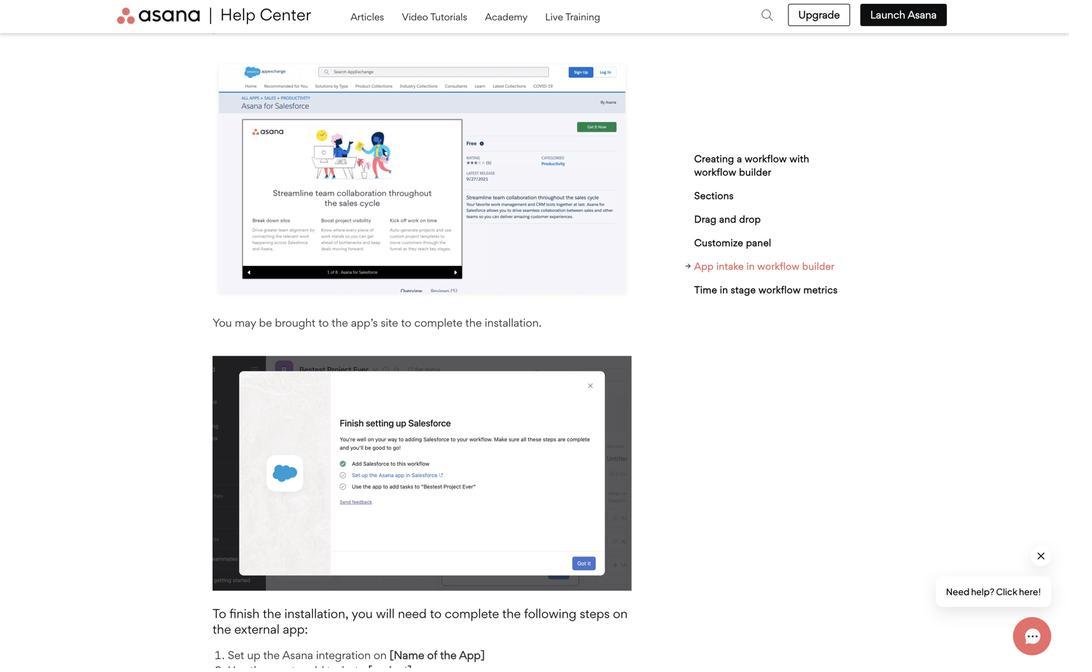 Task type: vqa. For each thing, say whether or not it's contained in the screenshot.
drop on the right top
yes



Task type: locate. For each thing, give the bounding box(es) containing it.
brought
[[275, 316, 316, 330]]

asana right launch
[[908, 8, 937, 21]]

external
[[234, 622, 280, 637]]

1 horizontal spatial in
[[747, 260, 755, 272]]

in right time
[[720, 284, 728, 296]]

0 vertical spatial asana
[[908, 8, 937, 21]]

1 vertical spatial on
[[374, 648, 387, 662]]

on inside 'to finish the installation, you will need to complete the following steps on the external app:'
[[613, 606, 628, 621]]

steps
[[580, 606, 610, 621]]

workflow down creating
[[694, 166, 736, 178]]

0 horizontal spatial in
[[720, 284, 728, 296]]

builder
[[739, 166, 771, 178], [802, 260, 835, 272]]

sections link
[[685, 184, 839, 207]]

a
[[737, 153, 742, 165]]

to
[[213, 606, 226, 621]]

academy
[[485, 11, 530, 22]]

1 vertical spatial builder
[[802, 260, 835, 272]]

complete inside 'to finish the installation, you will need to complete the following steps on the external app:'
[[445, 606, 499, 621]]

on left [name on the left of page
[[374, 648, 387, 662]]

drop
[[739, 213, 761, 225]]

1 vertical spatial asana
[[282, 648, 313, 662]]

intake
[[716, 260, 744, 272]]

finish
[[229, 606, 260, 621]]

workflow right a
[[745, 153, 787, 165]]

asana down app:
[[282, 648, 313, 662]]

to right site
[[401, 316, 411, 330]]

up
[[247, 648, 260, 662]]

finish setting up app image
[[213, 356, 632, 591]]

0 horizontal spatial asana
[[282, 648, 313, 662]]

you may be brought to the app's site to complete the installation.
[[213, 316, 542, 330]]

to
[[318, 316, 329, 330], [401, 316, 411, 330], [430, 606, 442, 621]]

0 vertical spatial in
[[747, 260, 755, 272]]

video
[[402, 11, 428, 22]]

to right brought
[[318, 316, 329, 330]]

video tutorials
[[402, 11, 470, 22]]

upgrade
[[798, 8, 840, 21]]

site
[[381, 316, 398, 330]]

builder up metrics
[[802, 260, 835, 272]]

the
[[332, 316, 348, 330], [465, 316, 482, 330], [263, 606, 281, 621], [502, 606, 521, 621], [213, 622, 231, 637], [263, 648, 280, 662], [440, 648, 457, 662]]

1 horizontal spatial builder
[[802, 260, 835, 272]]

complete right site
[[414, 316, 463, 330]]

1 vertical spatial complete
[[445, 606, 499, 621]]

0 horizontal spatial asana help center help center home page image
[[117, 8, 211, 24]]

asana
[[908, 8, 937, 21], [282, 648, 313, 662]]

1 horizontal spatial asana
[[908, 8, 937, 21]]

time in stage workflow metrics
[[694, 284, 838, 296]]

you
[[213, 316, 232, 330]]

1 horizontal spatial asana help center help center home page image
[[214, 8, 311, 24]]

will
[[376, 606, 395, 621]]

on
[[613, 606, 628, 621], [374, 648, 387, 662]]

complete up "app]"
[[445, 606, 499, 621]]

the right up
[[263, 648, 280, 662]]

drag and drop
[[694, 213, 761, 225]]

following
[[524, 606, 577, 621]]

launch asana
[[870, 8, 937, 21]]

on right steps on the bottom right
[[613, 606, 628, 621]]

tutorials
[[430, 11, 467, 22]]

the left app's
[[332, 316, 348, 330]]

0 vertical spatial on
[[613, 606, 628, 621]]

stage
[[731, 284, 756, 296]]

complete
[[414, 316, 463, 330], [445, 606, 499, 621]]

to right need
[[430, 606, 442, 621]]

articles
[[351, 11, 387, 22]]

app:
[[283, 622, 308, 637]]

installation.
[[485, 316, 542, 330]]

to inside 'to finish the installation, you will need to complete the following steps on the external app:'
[[430, 606, 442, 621]]

1 horizontal spatial on
[[613, 606, 628, 621]]

0 horizontal spatial builder
[[739, 166, 771, 178]]

2 horizontal spatial to
[[430, 606, 442, 621]]

[name
[[390, 648, 424, 662]]

the up external
[[263, 606, 281, 621]]

of
[[427, 648, 437, 662]]

to finish the installation, you will need to complete the following steps on the external app:
[[213, 606, 628, 637]]

app intake in workflow builder
[[694, 260, 835, 272]]

builder inside the creating a workflow with workflow builder
[[739, 166, 771, 178]]

training
[[565, 11, 600, 22]]

workflow
[[745, 153, 787, 165], [694, 166, 736, 178], [757, 260, 800, 272], [759, 284, 801, 296]]

in right 'intake' on the right
[[747, 260, 755, 272]]

app
[[694, 260, 714, 272]]

0 vertical spatial builder
[[739, 166, 771, 178]]

articles link
[[351, 7, 387, 26]]

asana help center help center home page image
[[117, 8, 211, 24], [214, 8, 311, 24]]

1 asana help center help center home page image from the left
[[117, 8, 211, 24]]

builder down a
[[739, 166, 771, 178]]

need
[[398, 606, 427, 621]]

in
[[747, 260, 755, 272], [720, 284, 728, 296]]



Task type: describe. For each thing, give the bounding box(es) containing it.
panel
[[746, 237, 771, 249]]

and
[[719, 213, 737, 225]]

the down to
[[213, 622, 231, 637]]

app intake in workflow builder link
[[685, 255, 839, 278]]

sections
[[694, 190, 734, 201]]

set
[[228, 648, 244, 662]]

drag and drop link
[[685, 207, 839, 231]]

video tutorials link
[[402, 7, 470, 26]]

academy link
[[485, 7, 530, 26]]

you
[[352, 606, 373, 621]]

creating a workflow with workflow builder link
[[685, 147, 839, 184]]

app]
[[459, 648, 485, 662]]

time in stage workflow metrics link
[[685, 278, 839, 302]]

installation,
[[284, 606, 349, 621]]

customize panel link
[[685, 231, 839, 255]]

the right 'of'
[[440, 648, 457, 662]]

customize
[[694, 237, 743, 249]]

upgrade link
[[788, 4, 850, 26]]

live training link
[[545, 7, 600, 26]]

launch
[[870, 8, 905, 21]]

0 horizontal spatial on
[[374, 648, 387, 662]]

0 vertical spatial complete
[[414, 316, 463, 330]]

time
[[694, 284, 717, 296]]

drag
[[694, 213, 717, 225]]

launch asana link
[[860, 4, 947, 26]]

integration
[[316, 648, 371, 662]]

2 asana help center help center home page image from the left
[[214, 8, 311, 24]]

live
[[545, 11, 563, 22]]

with
[[790, 153, 809, 165]]

the left 'following'
[[502, 606, 521, 621]]

app's
[[351, 316, 378, 330]]

customize panel
[[694, 237, 771, 249]]

be
[[259, 316, 272, 330]]

asana for salesforce image
[[213, 60, 632, 300]]

may
[[235, 316, 256, 330]]

creating
[[694, 153, 734, 165]]

1 vertical spatial in
[[720, 284, 728, 296]]

live training
[[545, 11, 600, 22]]

the left installation.
[[465, 316, 482, 330]]

workflow down app intake in workflow builder
[[759, 284, 801, 296]]

creating a workflow with workflow builder
[[694, 153, 809, 178]]

set up the asana integration on [name of the app]
[[228, 648, 485, 662]]

metrics
[[803, 284, 838, 296]]

1 horizontal spatial to
[[401, 316, 411, 330]]

0 horizontal spatial to
[[318, 316, 329, 330]]

workflow up time in stage workflow metrics
[[757, 260, 800, 272]]



